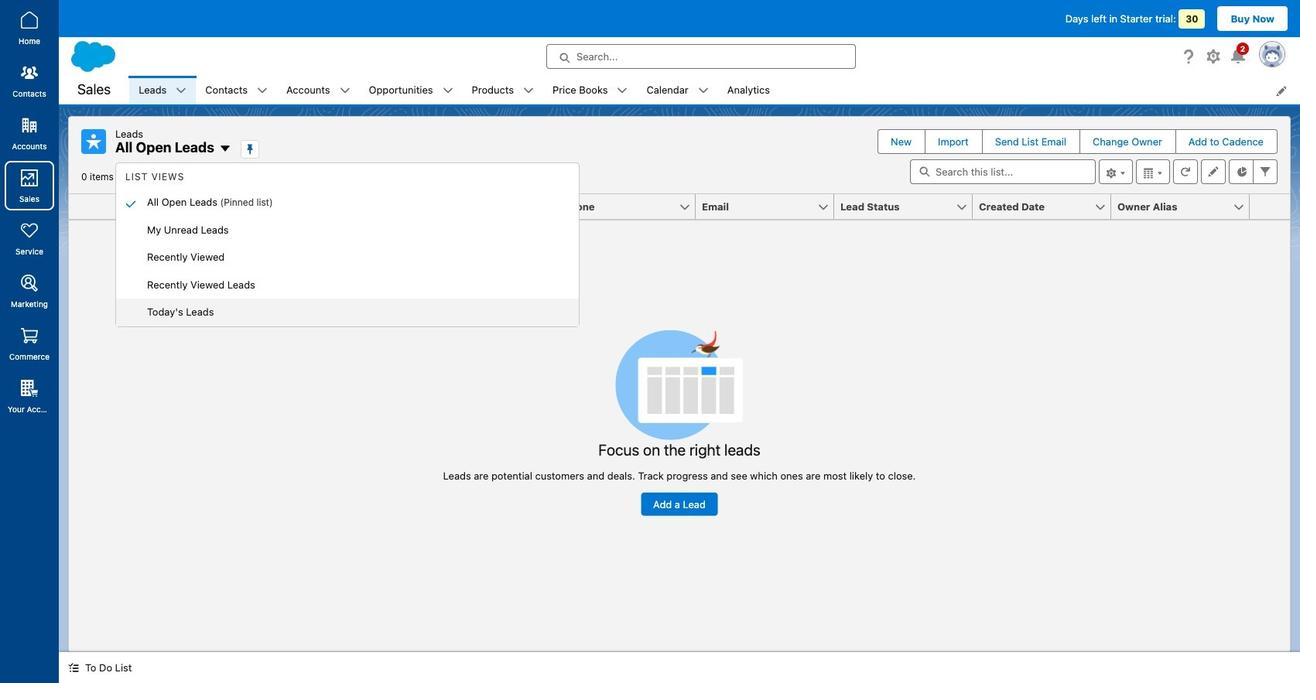 Task type: locate. For each thing, give the bounding box(es) containing it.
text default image
[[257, 85, 268, 96], [442, 85, 453, 96], [698, 85, 709, 96], [68, 663, 79, 674]]

list
[[129, 76, 1300, 104]]

list item
[[129, 76, 196, 104], [196, 76, 277, 104], [277, 76, 360, 104], [360, 76, 463, 104], [463, 76, 543, 104], [543, 76, 637, 104], [637, 76, 718, 104]]

created date element
[[973, 194, 1121, 220]]

all open leads|leads|list view element
[[68, 116, 1291, 652]]

6 list item from the left
[[543, 76, 637, 104]]

2 list item from the left
[[196, 76, 277, 104]]

leads | list views list box
[[116, 165, 579, 326]]

3 list item from the left
[[277, 76, 360, 104]]

status inside all open leads|leads|list view element
[[443, 330, 916, 516]]

cell
[[115, 194, 140, 220]]

text default image for sixth list item from the left
[[617, 85, 628, 96]]

status
[[443, 330, 916, 516]]

text default image for third list item from right
[[523, 85, 534, 96]]

text default image for sixth list item from right
[[257, 85, 268, 96]]

Search All Open Leads list view. search field
[[910, 159, 1096, 184]]

text default image for first list item from the left
[[176, 85, 187, 96]]

email element
[[696, 194, 844, 220]]

text default image
[[176, 85, 187, 96], [339, 85, 350, 96], [523, 85, 534, 96], [617, 85, 628, 96], [219, 143, 231, 155]]

7 list item from the left
[[637, 76, 718, 104]]



Task type: describe. For each thing, give the bounding box(es) containing it.
all open leads status
[[81, 171, 360, 183]]

cell inside all open leads|leads|list view element
[[115, 194, 140, 220]]

item number element
[[69, 194, 115, 220]]

name element
[[140, 194, 289, 220]]

item number image
[[69, 194, 115, 219]]

phone element
[[557, 194, 705, 220]]

1 list item from the left
[[129, 76, 196, 104]]

action element
[[1250, 194, 1290, 220]]

5 list item from the left
[[463, 76, 543, 104]]

text default image for first list item from the right
[[698, 85, 709, 96]]

owner alias element
[[1111, 194, 1259, 220]]

text default image inside all open leads|leads|list view element
[[219, 143, 231, 155]]

text default image for 3rd list item from left
[[339, 85, 350, 96]]

action image
[[1250, 194, 1290, 219]]

lead status element
[[834, 194, 982, 220]]

text default image for 4th list item from the right
[[442, 85, 453, 96]]

4 list item from the left
[[360, 76, 463, 104]]



Task type: vqa. For each thing, say whether or not it's contained in the screenshot.
Opportunities image
no



